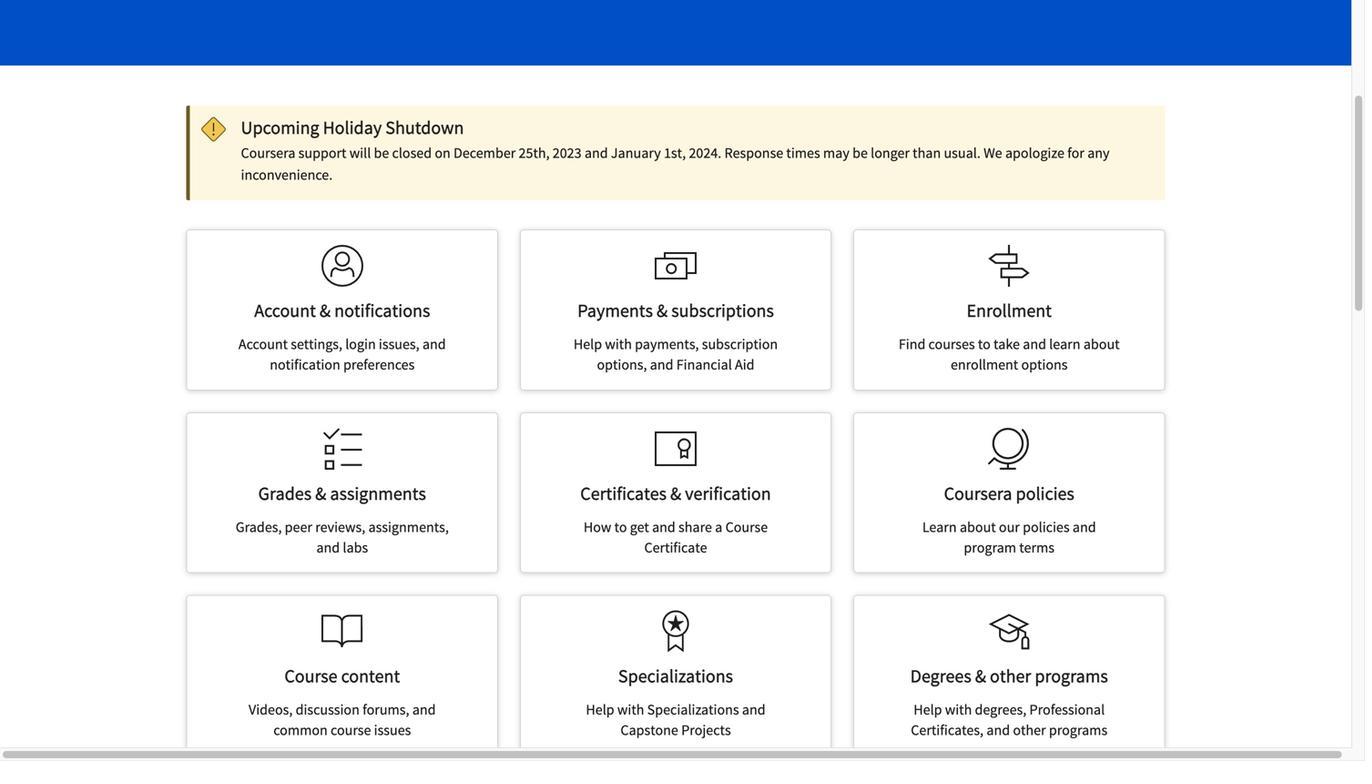 Task type: vqa. For each thing, say whether or not it's contained in the screenshot.
with inside the Help with degrees, Professional Certificates, and other programs
yes



Task type: describe. For each thing, give the bounding box(es) containing it.
professional
[[1030, 701, 1105, 719]]

about inside learn about our policies and program terms
[[960, 518, 996, 536]]

specializations inside help with specializations and capstone projects
[[647, 701, 739, 719]]

notifications
[[334, 299, 430, 322]]

grades & assignments
[[258, 482, 426, 505]]

common
[[273, 722, 328, 740]]

assignments
[[330, 482, 426, 505]]

enrollment
[[951, 356, 1019, 374]]

we
[[984, 144, 1003, 162]]

other inside help with degrees, professional certificates, and other programs
[[1013, 722, 1046, 740]]

0 horizontal spatial course
[[285, 665, 338, 688]]

verification
[[685, 482, 771, 505]]

certificates & verification image
[[655, 428, 697, 470]]

than
[[913, 144, 941, 162]]

& for payments
[[657, 299, 668, 322]]

take
[[994, 335, 1020, 354]]

on
[[435, 144, 451, 162]]

2023
[[553, 144, 582, 162]]

grades,
[[236, 518, 282, 536]]

certificate
[[644, 539, 707, 557]]

course inside the how to get and share a course certificate
[[726, 518, 768, 536]]

payments & subscriptions image
[[655, 245, 697, 287]]

to inside 'find courses to take and learn about enrollment options'
[[978, 335, 991, 354]]

coursera policies
[[944, 482, 1075, 505]]

with for degrees & other programs
[[945, 701, 972, 719]]

and inside 'find courses to take and learn about enrollment options'
[[1023, 335, 1047, 354]]

0 vertical spatial programs
[[1035, 665, 1108, 688]]

discussion
[[296, 701, 360, 719]]

december
[[454, 144, 516, 162]]

payments,
[[635, 335, 699, 354]]

payments
[[578, 299, 653, 322]]

& for grades
[[315, 482, 326, 505]]

certificates,
[[911, 722, 984, 740]]

how to get and share a course certificate
[[584, 518, 768, 557]]

courses
[[929, 335, 975, 354]]

help with payments, subscription options, and financial aid
[[574, 335, 778, 374]]

and inside the account settings, login issues, and notification preferences
[[423, 335, 446, 354]]

subscriptions
[[672, 299, 774, 322]]

notification
[[270, 356, 340, 374]]

& for degrees
[[975, 665, 986, 688]]

closed
[[392, 144, 432, 162]]

degrees & other programs
[[911, 665, 1108, 688]]

1 be from the left
[[374, 144, 389, 162]]

for
[[1068, 144, 1085, 162]]

1 vertical spatial coursera
[[944, 482, 1012, 505]]

degrees,
[[975, 701, 1027, 719]]

holiday
[[323, 116, 382, 139]]

peer
[[285, 518, 312, 536]]

settings,
[[291, 335, 342, 354]]

times
[[786, 144, 820, 162]]

aid
[[735, 356, 755, 374]]

issues
[[374, 722, 411, 740]]

program
[[964, 539, 1017, 557]]

help for degrees & other programs
[[914, 701, 942, 719]]

options
[[1022, 356, 1068, 374]]

share
[[679, 518, 712, 536]]

help with specializations and capstone projects
[[586, 701, 766, 740]]

certificates
[[580, 482, 667, 505]]

specializations image
[[655, 611, 697, 653]]

and inside grades, peer reviews, assignments, and labs
[[316, 539, 340, 557]]

account & notifications image
[[321, 245, 363, 287]]

how
[[584, 518, 612, 536]]

certificates & verification
[[580, 482, 771, 505]]

and inside learn about our policies and program terms
[[1073, 518, 1096, 536]]

with for payments & subscriptions
[[605, 335, 632, 354]]

coursera policies image
[[989, 428, 1030, 470]]

capstone
[[621, 722, 678, 740]]

response
[[725, 144, 784, 162]]

and inside videos, discussion forums, and common course issues
[[412, 701, 436, 719]]

a
[[715, 518, 723, 536]]

enrollment
[[967, 299, 1052, 322]]

course content image
[[321, 611, 363, 653]]

preferences
[[343, 356, 415, 374]]



Task type: locate. For each thing, give the bounding box(es) containing it.
financial
[[677, 356, 732, 374]]

account inside the account settings, login issues, and notification preferences
[[239, 335, 288, 354]]

specializations up help with specializations and capstone projects
[[618, 665, 733, 688]]

coursera
[[241, 144, 296, 162], [944, 482, 1012, 505]]

course up discussion
[[285, 665, 338, 688]]

labs
[[343, 539, 368, 557]]

1 vertical spatial course
[[285, 665, 338, 688]]

coursera up our
[[944, 482, 1012, 505]]

programs down the professional
[[1049, 722, 1108, 740]]

programs up the professional
[[1035, 665, 1108, 688]]

& right grades
[[315, 482, 326, 505]]

apologize
[[1005, 144, 1065, 162]]

programs inside help with degrees, professional certificates, and other programs
[[1049, 722, 1108, 740]]

0 horizontal spatial coursera
[[241, 144, 296, 162]]

2024.
[[689, 144, 722, 162]]

january
[[611, 144, 661, 162]]

1 vertical spatial specializations
[[647, 701, 739, 719]]

1 horizontal spatial course
[[726, 518, 768, 536]]

enrollment image
[[989, 245, 1030, 287]]

and inside help with payments, subscription options, and financial aid
[[650, 356, 674, 374]]

0 vertical spatial to
[[978, 335, 991, 354]]

policies up terms
[[1023, 518, 1070, 536]]

shutdown
[[386, 116, 464, 139]]

with inside help with specializations and capstone projects
[[618, 701, 644, 719]]

0 vertical spatial coursera
[[241, 144, 296, 162]]

grades
[[258, 482, 312, 505]]

help inside help with degrees, professional certificates, and other programs
[[914, 701, 942, 719]]

account for account & notifications
[[254, 299, 316, 322]]

0 vertical spatial specializations
[[618, 665, 733, 688]]

get
[[630, 518, 649, 536]]

be
[[374, 144, 389, 162], [853, 144, 868, 162]]

projects
[[681, 722, 731, 740]]

grades, peer reviews, assignments, and labs
[[236, 518, 449, 557]]

& for account
[[320, 299, 331, 322]]

policies up our
[[1016, 482, 1075, 505]]

with up options,
[[605, 335, 632, 354]]

specializations
[[618, 665, 733, 688], [647, 701, 739, 719]]

longer
[[871, 144, 910, 162]]

and inside upcoming holiday shutdown coursera support will be closed on december 25th, 2023 and january 1st, 2024.  response times may be longer than usual. we apologize for any inconvenience.
[[585, 144, 608, 162]]

and
[[585, 144, 608, 162], [423, 335, 446, 354], [1023, 335, 1047, 354], [650, 356, 674, 374], [652, 518, 676, 536], [1073, 518, 1096, 536], [316, 539, 340, 557], [412, 701, 436, 719], [742, 701, 766, 719], [987, 722, 1010, 740]]

help inside help with payments, subscription options, and financial aid
[[574, 335, 602, 354]]

25th,
[[519, 144, 550, 162]]

find courses to take and learn about enrollment options
[[899, 335, 1120, 374]]

& up degrees,
[[975, 665, 986, 688]]

content
[[341, 665, 400, 688]]

& up the 'settings,' on the left top
[[320, 299, 331, 322]]

find
[[899, 335, 926, 354]]

0 horizontal spatial about
[[960, 518, 996, 536]]

will
[[350, 144, 371, 162]]

help
[[574, 335, 602, 354], [586, 701, 615, 719], [914, 701, 942, 719]]

other up degrees,
[[990, 665, 1031, 688]]

account settings, login issues, and notification preferences
[[239, 335, 446, 374]]

inconvenience.
[[241, 166, 333, 184]]

policies
[[1016, 482, 1075, 505], [1023, 518, 1070, 536]]

to left "get"
[[615, 518, 627, 536]]

terms
[[1020, 539, 1055, 557]]

login
[[345, 335, 376, 354]]

& up share
[[670, 482, 682, 505]]

may
[[823, 144, 850, 162]]

about right learn
[[1084, 335, 1120, 354]]

coursera inside upcoming holiday shutdown coursera support will be closed on december 25th, 2023 and january 1st, 2024.  response times may be longer than usual. we apologize for any inconvenience.
[[241, 144, 296, 162]]

0 vertical spatial course
[[726, 518, 768, 536]]

policies inside learn about our policies and program terms
[[1023, 518, 1070, 536]]

and inside help with degrees, professional certificates, and other programs
[[987, 722, 1010, 740]]

to inside the how to get and share a course certificate
[[615, 518, 627, 536]]

usual.
[[944, 144, 981, 162]]

1 horizontal spatial be
[[853, 144, 868, 162]]

upcoming
[[241, 116, 319, 139]]

1 horizontal spatial to
[[978, 335, 991, 354]]

our
[[999, 518, 1020, 536]]

& for certificates
[[670, 482, 682, 505]]

0 vertical spatial about
[[1084, 335, 1120, 354]]

0 vertical spatial policies
[[1016, 482, 1075, 505]]

videos,
[[249, 701, 293, 719]]

1 vertical spatial to
[[615, 518, 627, 536]]

subscription
[[702, 335, 778, 354]]

options,
[[597, 356, 647, 374]]

1 vertical spatial other
[[1013, 722, 1046, 740]]

degrees & other programs image
[[989, 611, 1030, 653]]

other down degrees,
[[1013, 722, 1046, 740]]

to up enrollment
[[978, 335, 991, 354]]

payments & subscriptions
[[578, 299, 774, 322]]

grades & assignments image
[[321, 428, 363, 470]]

specializations up projects
[[647, 701, 739, 719]]

help inside help with specializations and capstone projects
[[586, 701, 615, 719]]

1 vertical spatial account
[[239, 335, 288, 354]]

with
[[605, 335, 632, 354], [618, 701, 644, 719], [945, 701, 972, 719]]

forums,
[[363, 701, 409, 719]]

help for payments & subscriptions
[[574, 335, 602, 354]]

course
[[726, 518, 768, 536], [285, 665, 338, 688]]

help with degrees, professional certificates, and other programs
[[911, 701, 1108, 740]]

account up the 'settings,' on the left top
[[254, 299, 316, 322]]

degrees
[[911, 665, 972, 688]]

help for specializations
[[586, 701, 615, 719]]

1 horizontal spatial about
[[1084, 335, 1120, 354]]

learn
[[1050, 335, 1081, 354]]

reviews,
[[315, 518, 365, 536]]

account for account settings, login issues, and notification preferences
[[239, 335, 288, 354]]

with inside help with payments, subscription options, and financial aid
[[605, 335, 632, 354]]

with up the capstone
[[618, 701, 644, 719]]

upcoming holiday shutdown coursera support will be closed on december 25th, 2023 and january 1st, 2024.  response times may be longer than usual. we apologize for any inconvenience.
[[241, 116, 1110, 184]]

with for specializations
[[618, 701, 644, 719]]

1 vertical spatial about
[[960, 518, 996, 536]]

0 horizontal spatial be
[[374, 144, 389, 162]]

about up program
[[960, 518, 996, 536]]

account
[[254, 299, 316, 322], [239, 335, 288, 354]]

learn about our policies and program terms
[[923, 518, 1096, 557]]

and inside help with specializations and capstone projects
[[742, 701, 766, 719]]

other
[[990, 665, 1031, 688], [1013, 722, 1046, 740]]

videos, discussion forums, and common course issues
[[249, 701, 436, 740]]

&
[[320, 299, 331, 322], [657, 299, 668, 322], [315, 482, 326, 505], [670, 482, 682, 505], [975, 665, 986, 688]]

issues,
[[379, 335, 420, 354]]

1 vertical spatial programs
[[1049, 722, 1108, 740]]

2 be from the left
[[853, 144, 868, 162]]

course
[[331, 722, 371, 740]]

coursera down upcoming
[[241, 144, 296, 162]]

assignments,
[[368, 518, 449, 536]]

be right 'will' on the left of the page
[[374, 144, 389, 162]]

course content
[[285, 665, 400, 688]]

course right a
[[726, 518, 768, 536]]

account & notifications
[[254, 299, 430, 322]]

programs
[[1035, 665, 1108, 688], [1049, 722, 1108, 740]]

about inside 'find courses to take and learn about enrollment options'
[[1084, 335, 1120, 354]]

0 horizontal spatial to
[[615, 518, 627, 536]]

0 vertical spatial other
[[990, 665, 1031, 688]]

account up notification
[[239, 335, 288, 354]]

learn
[[923, 518, 957, 536]]

with inside help with degrees, professional certificates, and other programs
[[945, 701, 972, 719]]

to
[[978, 335, 991, 354], [615, 518, 627, 536]]

be right may
[[853, 144, 868, 162]]

& up payments,
[[657, 299, 668, 322]]

warning image
[[201, 117, 227, 146]]

0 vertical spatial account
[[254, 299, 316, 322]]

1 vertical spatial policies
[[1023, 518, 1070, 536]]

1st,
[[664, 144, 686, 162]]

1 horizontal spatial coursera
[[944, 482, 1012, 505]]

and inside the how to get and share a course certificate
[[652, 518, 676, 536]]

with up 'certificates,'
[[945, 701, 972, 719]]

support
[[298, 144, 347, 162]]

any
[[1088, 144, 1110, 162]]



